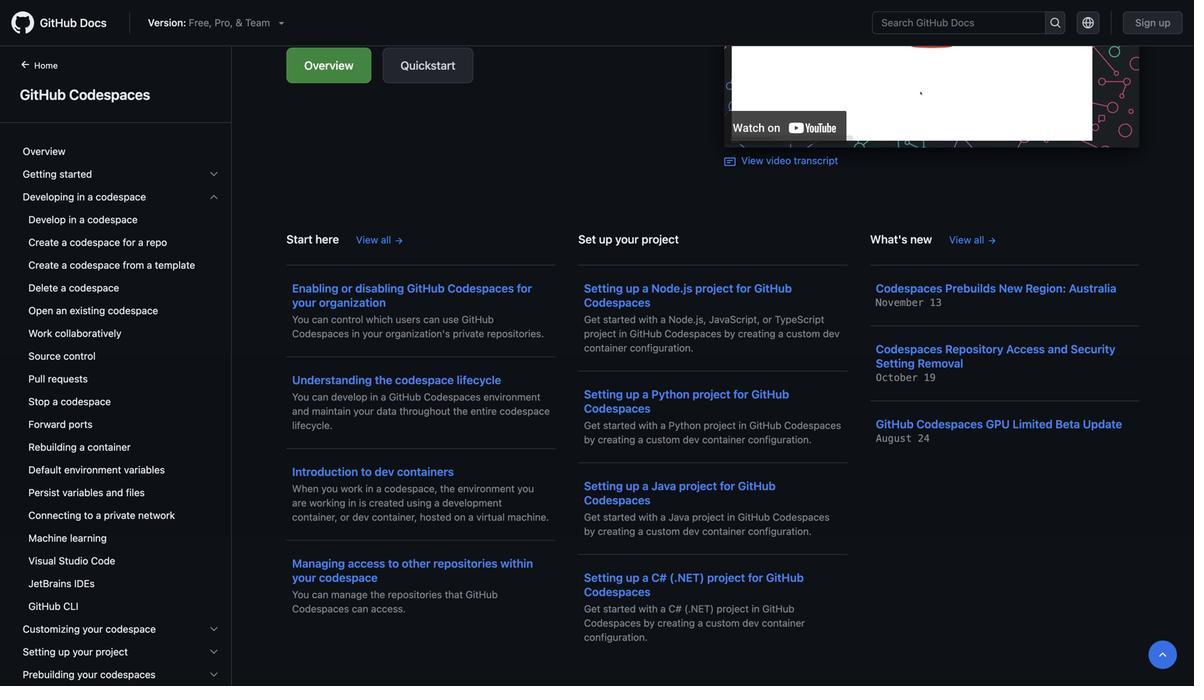 Task type: vqa. For each thing, say whether or not it's contained in the screenshot.
entire
yes



Task type: describe. For each thing, give the bounding box(es) containing it.
codespaces inside github codespaces gpu limited beta update august 24
[[917, 417, 983, 431]]

creating inside setting up a python project for github codespaces get started with a python project in github codespaces by creating a custom dev container configuration.
[[598, 434, 636, 445]]

view video transcript
[[742, 155, 839, 166]]

all for new
[[974, 234, 985, 246]]

up for setting up a c# (.net) project for github codespaces get started with a c# (.net) project in github codespaces by creating a custom dev container configuration.
[[626, 571, 640, 584]]

jetbrains ides
[[28, 578, 95, 589]]

developing in a codespace element containing developing in a codespace
[[11, 186, 231, 618]]

sc 9kayk9 0 image for project
[[208, 646, 220, 658]]

the inside managing access to other repositories within your codespace you can manage the repositories that github codespaces can access.
[[371, 589, 385, 600]]

triangle down image
[[276, 17, 287, 28]]

github docs
[[40, 16, 107, 30]]

virtual
[[477, 511, 505, 523]]

for for setting up a java project for github codespaces
[[720, 479, 735, 493]]

codespace inside 'dropdown button'
[[96, 191, 146, 203]]

scroll to top image
[[1158, 649, 1169, 661]]

view for enabling or disabling github codespaces for your organization
[[356, 234, 378, 246]]

by inside setting up a node.js project for github codespaces get started with a node.js, javascript, or typescript project in github codespaces by creating a custom dev container configuration.
[[725, 328, 736, 340]]

1 horizontal spatial variables
[[124, 464, 165, 476]]

developing
[[23, 191, 74, 203]]

what's
[[871, 233, 908, 246]]

customizing your codespace
[[23, 623, 156, 635]]

access.
[[371, 603, 406, 615]]

for inside 'link'
[[123, 236, 136, 248]]

is
[[359, 497, 367, 509]]

for inside the setting up a c# (.net) project for github codespaces get started with a c# (.net) project in github codespaces by creating a custom dev container configuration.
[[748, 571, 764, 584]]

codespaces inside codespaces prebuilds new region: australia november 13
[[876, 282, 943, 295]]

organization's
[[386, 328, 450, 340]]

up for setting up a python project for github codespaces get started with a python project in github codespaces by creating a custom dev container configuration.
[[626, 388, 640, 401]]

create a codespace for a repo link
[[17, 231, 225, 254]]

0 vertical spatial java
[[652, 479, 676, 493]]

prebuilding
[[23, 669, 75, 680]]

environment for introduction to dev containers
[[458, 483, 515, 495]]

to for introduction
[[361, 465, 372, 479]]

network
[[138, 509, 175, 521]]

working
[[309, 497, 346, 509]]

connecting
[[28, 509, 81, 521]]

your inside dropdown button
[[73, 646, 93, 658]]

create a codespace for a repo
[[28, 236, 167, 248]]

you for managing access to other repositories within your codespace
[[292, 589, 309, 600]]

container inside developing in a codespace element
[[88, 441, 131, 453]]

new
[[911, 233, 933, 246]]

setting inside dropdown button
[[23, 646, 56, 658]]

view inside view video transcript link
[[742, 155, 764, 166]]

your down enabling
[[292, 296, 316, 309]]

november
[[876, 297, 924, 309]]

delete a codespace
[[28, 282, 119, 294]]

source control
[[28, 350, 96, 362]]

sign up
[[1136, 17, 1171, 28]]

view all for start here
[[356, 234, 391, 246]]

configuration. inside setting up a node.js project for github codespaces get started with a node.js, javascript, or typescript project in github codespaces by creating a custom dev container configuration.
[[630, 342, 694, 354]]

0 vertical spatial repositories
[[434, 557, 498, 570]]

with inside the setting up a c# (.net) project for github codespaces get started with a c# (.net) project in github codespaces by creating a custom dev container configuration.
[[639, 603, 658, 615]]

gpu
[[986, 417, 1010, 431]]

by inside setting up a java project for github codespaces get started with a java project in github codespaces by creating a custom dev container configuration.
[[584, 525, 595, 537]]

prebuilding your codespaces
[[23, 669, 156, 680]]

sc 9kayk9 0 image for prebuilding your codespaces
[[208, 669, 220, 680]]

default environment variables
[[28, 464, 165, 476]]

codespace inside dropdown button
[[106, 623, 156, 635]]

custom inside setting up a python project for github codespaces get started with a python project in github codespaces by creating a custom dev container configuration.
[[646, 434, 680, 445]]

machine.
[[508, 511, 549, 523]]

project inside dropdown button
[[96, 646, 128, 658]]

codespace right entire
[[500, 405, 550, 417]]

or inside enabling or disabling github codespaces for your organization you can control which users can use github codespaces in your organization's private repositories.
[[341, 282, 353, 295]]

get inside the setting up a c# (.net) project for github codespaces get started with a c# (.net) project in github codespaces by creating a custom dev container configuration.
[[584, 603, 601, 615]]

files
[[126, 487, 145, 498]]

codespaces repository access and security setting removal october 19
[[876, 342, 1116, 384]]

when
[[292, 483, 319, 495]]

a inside 'dropdown button'
[[88, 191, 93, 203]]

rebuilding a container
[[28, 441, 131, 453]]

in inside the setting up a c# (.net) project for github codespaces get started with a c# (.net) project in github codespaces by creating a custom dev container configuration.
[[752, 603, 760, 615]]

custom inside setting up a java project for github codespaces get started with a java project in github codespaces by creating a custom dev container configuration.
[[646, 525, 680, 537]]

custom inside the setting up a c# (.net) project for github codespaces get started with a c# (.net) project in github codespaces by creating a custom dev container configuration.
[[706, 617, 740, 629]]

requests
[[48, 373, 88, 385]]

codespace up open an existing codespace on the top left
[[69, 282, 119, 294]]

with for java
[[639, 511, 658, 523]]

work
[[28, 327, 52, 339]]

creating inside setting up a node.js project for github codespaces get started with a node.js, javascript, or typescript project in github codespaces by creating a custom dev container configuration.
[[738, 328, 776, 340]]

for for setting up a python project for github codespaces
[[734, 388, 749, 401]]

can down enabling
[[312, 314, 329, 325]]

by inside setting up a python project for github codespaces get started with a python project in github codespaces by creating a custom dev container configuration.
[[584, 434, 595, 445]]

enabling or disabling github codespaces for your organization you can control which users can use github codespaces in your organization's private repositories.
[[292, 282, 544, 340]]

enabling
[[292, 282, 339, 295]]

24
[[918, 433, 930, 444]]

codespace inside managing access to other repositories within your codespace you can manage the repositories that github codespaces can access.
[[319, 571, 378, 584]]

your inside managing access to other repositories within your codespace you can manage the repositories that github codespaces can access.
[[292, 571, 316, 584]]

jetbrains
[[28, 578, 71, 589]]

1 vertical spatial repositories
[[388, 589, 442, 600]]

sc 9kayk9 0 image for codespace
[[208, 191, 220, 203]]

work collaboratively
[[28, 327, 121, 339]]

persist variables and files
[[28, 487, 145, 498]]

your inside dropdown button
[[83, 623, 103, 635]]

github inside developing in a codespace element
[[28, 600, 61, 612]]

setting for setting up a java project for github codespaces
[[584, 479, 623, 493]]

start
[[287, 233, 313, 246]]

view video transcript link
[[725, 155, 839, 167]]

typescript
[[775, 314, 825, 325]]

code
[[91, 555, 115, 567]]

the up data
[[375, 373, 393, 387]]

security
[[1071, 342, 1116, 356]]

13
[[930, 297, 942, 309]]

control inside developing in a codespace element
[[63, 350, 96, 362]]

control inside enabling or disabling github codespaces for your organization you can control which users can use github codespaces in your organization's private repositories.
[[331, 314, 363, 325]]

dev inside setting up a python project for github codespaces get started with a python project in github codespaces by creating a custom dev container configuration.
[[683, 434, 700, 445]]

github docs link
[[11, 11, 118, 34]]

work
[[341, 483, 363, 495]]

1 vertical spatial (.net)
[[685, 603, 714, 615]]

codespaces prebuilds new region: australia november 13
[[876, 282, 1117, 309]]

can left use
[[423, 314, 440, 325]]

2 container, from the left
[[372, 511, 417, 523]]

github codespaces
[[20, 86, 150, 103]]

1 vertical spatial variables
[[62, 487, 103, 498]]

started inside the setting up a c# (.net) project for github codespaces get started with a c# (.net) project in github codespaces by creating a custom dev container configuration.
[[603, 603, 636, 615]]

august 24 element
[[876, 433, 930, 444]]

your inside understanding the codespace lifecycle you can develop in a github codespaces environment and maintain your data throughout the entire codespace lifecycle.
[[354, 405, 374, 417]]

october
[[876, 372, 918, 384]]

dev inside the setting up a c# (.net) project for github codespaces get started with a c# (.net) project in github codespaces by creating a custom dev container configuration.
[[743, 617, 759, 629]]

default environment variables link
[[17, 459, 225, 481]]

quickstart
[[401, 59, 456, 72]]

entire
[[471, 405, 497, 417]]

forward ports
[[28, 418, 93, 430]]

for for setting up a node.js project for github codespaces
[[736, 282, 752, 295]]

your inside dropdown button
[[77, 669, 98, 680]]

containers
[[397, 465, 454, 479]]

source
[[28, 350, 61, 362]]

setting inside codespaces repository access and security setting removal october 19
[[876, 357, 915, 370]]

beta
[[1056, 417, 1080, 431]]

1 horizontal spatial overview
[[304, 59, 354, 72]]

a inside "link"
[[79, 214, 85, 225]]

the inside introduction to dev containers when you work in a codespace, the environment you are working in is created using a development container, or dev container, hosted on a virtual machine.
[[440, 483, 455, 495]]

introduction
[[292, 465, 358, 479]]

0 vertical spatial (.net)
[[670, 571, 705, 584]]

0 vertical spatial python
[[652, 388, 690, 401]]

repo
[[146, 236, 167, 248]]

within
[[501, 557, 533, 570]]

customizing
[[23, 623, 80, 635]]

up for sign up
[[1159, 17, 1171, 28]]

node.js
[[652, 282, 693, 295]]

codespace inside "link"
[[61, 396, 111, 407]]

update
[[1083, 417, 1123, 431]]

machine learning
[[28, 532, 107, 544]]

all for disabling
[[381, 234, 391, 246]]

sc 9kayk9 0 image for getting started
[[208, 169, 220, 180]]

jetbrains ides link
[[17, 572, 225, 595]]

develop
[[331, 391, 368, 403]]

understanding the codespace lifecycle you can develop in a github codespaces environment and maintain your data throughout the entire codespace lifecycle.
[[292, 373, 550, 431]]

forward
[[28, 418, 66, 430]]

free,
[[189, 17, 212, 28]]

2 you from the left
[[518, 483, 534, 495]]

which
[[366, 314, 393, 325]]

visual studio code link
[[17, 550, 225, 572]]

javascript,
[[709, 314, 760, 325]]

what's new
[[871, 233, 933, 246]]

can left manage
[[312, 589, 329, 600]]

repository
[[946, 342, 1004, 356]]

custom inside setting up a node.js project for github codespaces get started with a node.js, javascript, or typescript project in github codespaces by creating a custom dev container configuration.
[[787, 328, 821, 340]]

stop a codespace link
[[17, 390, 225, 413]]

connecting to a private network
[[28, 509, 175, 521]]

select language: current language is english image
[[1083, 17, 1094, 28]]

link image
[[725, 156, 736, 167]]

dev inside setting up a java project for github codespaces get started with a java project in github codespaces by creating a custom dev container configuration.
[[683, 525, 700, 537]]

Search GitHub Docs search field
[[873, 12, 1046, 33]]

source control link
[[17, 345, 225, 368]]

github cli
[[28, 600, 78, 612]]

stop
[[28, 396, 50, 407]]

creating inside the setting up a c# (.net) project for github codespaces get started with a c# (.net) project in github codespaces by creating a custom dev container configuration.
[[658, 617, 695, 629]]

setting up your project
[[23, 646, 128, 658]]

started for setting up a java project for github codespaces
[[603, 511, 636, 523]]

get for setting up a python project for github codespaces
[[584, 420, 601, 431]]

and inside codespaces repository access and security setting removal october 19
[[1048, 342, 1068, 356]]



Task type: locate. For each thing, give the bounding box(es) containing it.
getting started button
[[17, 163, 225, 186]]

container inside setting up a python project for github codespaces get started with a python project in github codespaces by creating a custom dev container configuration.
[[702, 434, 746, 445]]

1 vertical spatial java
[[669, 511, 690, 523]]

0 vertical spatial variables
[[124, 464, 165, 476]]

view right the new
[[950, 234, 972, 246]]

configuration. inside setting up a python project for github codespaces get started with a python project in github codespaces by creating a custom dev container configuration.
[[748, 434, 812, 445]]

1 horizontal spatial overview link
[[287, 48, 372, 83]]

you up working
[[321, 483, 338, 495]]

1 horizontal spatial view all link
[[950, 233, 997, 247]]

setting up your project button
[[17, 641, 225, 663]]

codespace up ports
[[61, 396, 111, 407]]

in
[[77, 191, 85, 203], [69, 214, 77, 225], [352, 328, 360, 340], [619, 328, 627, 340], [370, 391, 378, 403], [739, 420, 747, 431], [366, 483, 374, 495], [348, 497, 356, 509], [727, 511, 735, 523], [752, 603, 760, 615]]

started for setting up a python project for github codespaces
[[603, 420, 636, 431]]

0 vertical spatial overview link
[[287, 48, 372, 83]]

1 horizontal spatial private
[[453, 328, 484, 340]]

0 vertical spatial you
[[292, 314, 309, 325]]

the up "access."
[[371, 589, 385, 600]]

creating
[[738, 328, 776, 340], [598, 434, 636, 445], [598, 525, 636, 537], [658, 617, 695, 629]]

2 vertical spatial environment
[[458, 483, 515, 495]]

in inside enabling or disabling github codespaces for your organization you can control which users can use github codespaces in your organization's private repositories.
[[352, 328, 360, 340]]

a
[[88, 191, 93, 203], [79, 214, 85, 225], [62, 236, 67, 248], [138, 236, 144, 248], [62, 259, 67, 271], [147, 259, 152, 271], [643, 282, 649, 295], [61, 282, 66, 294], [661, 314, 666, 325], [779, 328, 784, 340], [643, 388, 649, 401], [381, 391, 386, 403], [53, 396, 58, 407], [661, 420, 666, 431], [638, 434, 644, 445], [79, 441, 85, 453], [643, 479, 649, 493], [376, 483, 382, 495], [434, 497, 440, 509], [96, 509, 101, 521], [468, 511, 474, 523], [661, 511, 666, 523], [638, 525, 644, 537], [643, 571, 649, 584], [661, 603, 666, 615], [698, 617, 703, 629]]

create for create a codespace from a template
[[28, 259, 59, 271]]

4 get from the top
[[584, 603, 601, 615]]

codespace
[[96, 191, 146, 203], [87, 214, 138, 225], [70, 236, 120, 248], [70, 259, 120, 271], [69, 282, 119, 294], [108, 305, 158, 316], [395, 373, 454, 387], [61, 396, 111, 407], [500, 405, 550, 417], [319, 571, 378, 584], [106, 623, 156, 635]]

container,
[[292, 511, 338, 523], [372, 511, 417, 523]]

all up prebuilds
[[974, 234, 985, 246]]

in inside setting up a node.js project for github codespaces get started with a node.js, javascript, or typescript project in github codespaces by creating a custom dev container configuration.
[[619, 328, 627, 340]]

to inside managing access to other repositories within your codespace you can manage the repositories that github codespaces can access.
[[388, 557, 399, 570]]

to inside introduction to dev containers when you work in a codespace, the environment you are working in is created using a development container, or dev container, hosted on a virtual machine.
[[361, 465, 372, 479]]

2 vertical spatial to
[[388, 557, 399, 570]]

environment up entire
[[484, 391, 541, 403]]

in inside develop in a codespace "link"
[[69, 214, 77, 225]]

connecting to a private network link
[[17, 504, 225, 527]]

private
[[453, 328, 484, 340], [104, 509, 135, 521]]

configuration.
[[630, 342, 694, 354], [748, 434, 812, 445], [748, 525, 812, 537], [584, 631, 648, 643]]

by inside the setting up a c# (.net) project for github codespaces get started with a c# (.net) project in github codespaces by creating a custom dev container configuration.
[[644, 617, 655, 629]]

1 sc 9kayk9 0 image from the top
[[208, 169, 220, 180]]

environment for understanding the codespace lifecycle
[[484, 391, 541, 403]]

1 vertical spatial c#
[[669, 603, 682, 615]]

machine learning link
[[17, 527, 225, 550]]

lifecycle
[[457, 373, 501, 387]]

2 you from the top
[[292, 391, 309, 403]]

to for connecting
[[84, 509, 93, 521]]

0 vertical spatial environment
[[484, 391, 541, 403]]

2 sc 9kayk9 0 image from the top
[[208, 624, 220, 635]]

getting started
[[23, 168, 92, 180]]

transcript
[[794, 155, 839, 166]]

use
[[443, 314, 459, 325]]

view all
[[356, 234, 391, 246], [950, 234, 985, 246]]

using
[[407, 497, 432, 509]]

2 vertical spatial or
[[340, 511, 350, 523]]

on
[[454, 511, 466, 523]]

0 vertical spatial create
[[28, 236, 59, 248]]

1 vertical spatial or
[[763, 314, 772, 325]]

stop a codespace
[[28, 396, 111, 407]]

forward ports link
[[17, 413, 225, 436]]

your down the managing
[[292, 571, 316, 584]]

the down containers
[[440, 483, 455, 495]]

up for setting up your project
[[58, 646, 70, 658]]

or down working
[[340, 511, 350, 523]]

started inside setting up a node.js project for github codespaces get started with a node.js, javascript, or typescript project in github codespaces by creating a custom dev container configuration.
[[603, 314, 636, 325]]

2 create from the top
[[28, 259, 59, 271]]

with inside setting up a java project for github codespaces get started with a java project in github codespaces by creating a custom dev container configuration.
[[639, 511, 658, 523]]

or inside introduction to dev containers when you work in a codespace, the environment you are working in is created using a development container, or dev container, hosted on a virtual machine.
[[340, 511, 350, 523]]

view all link for what's new
[[950, 233, 997, 247]]

sc 9kayk9 0 image inside setting up your project dropdown button
[[208, 646, 220, 658]]

for inside setting up a java project for github codespaces get started with a java project in github codespaces by creating a custom dev container configuration.
[[720, 479, 735, 493]]

0 horizontal spatial c#
[[652, 571, 667, 584]]

configuration. inside the setting up a c# (.net) project for github codespaces get started with a c# (.net) project in github codespaces by creating a custom dev container configuration.
[[584, 631, 648, 643]]

a inside "link"
[[53, 396, 58, 407]]

container, down created
[[372, 511, 417, 523]]

repositories up "access."
[[388, 589, 442, 600]]

view right here
[[356, 234, 378, 246]]

with inside setting up a node.js project for github codespaces get started with a node.js, javascript, or typescript project in github codespaces by creating a custom dev container configuration.
[[639, 314, 658, 325]]

the left entire
[[453, 405, 468, 417]]

2 view all link from the left
[[950, 233, 997, 247]]

1 vertical spatial create
[[28, 259, 59, 271]]

your up prebuilding your codespaces
[[73, 646, 93, 658]]

up for set up your project
[[599, 233, 613, 246]]

codespace down developing in a codespace 'dropdown button'
[[87, 214, 138, 225]]

sc 9kayk9 0 image inside the customizing your codespace dropdown button
[[208, 624, 220, 635]]

1 view all link from the left
[[356, 233, 404, 247]]

that
[[445, 589, 463, 600]]

control down work collaboratively
[[63, 350, 96, 362]]

0 horizontal spatial to
[[84, 509, 93, 521]]

get inside setting up a java project for github codespaces get started with a java project in github codespaces by creating a custom dev container configuration.
[[584, 511, 601, 523]]

1 view all from the left
[[356, 234, 391, 246]]

all up disabling
[[381, 234, 391, 246]]

rebuilding
[[28, 441, 77, 453]]

2 view all from the left
[[950, 234, 985, 246]]

and inside understanding the codespace lifecycle you can develop in a github codespaces environment and maintain your data throughout the entire codespace lifecycle.
[[292, 405, 309, 417]]

codespace down delete a codespace 'link'
[[108, 305, 158, 316]]

codespaces inside understanding the codespace lifecycle you can develop in a github codespaces environment and maintain your data throughout the entire codespace lifecycle.
[[424, 391, 481, 403]]

and up lifecycle.
[[292, 405, 309, 417]]

private down persist variables and files link
[[104, 509, 135, 521]]

github codespaces link
[[17, 84, 214, 105]]

0 horizontal spatial container,
[[292, 511, 338, 523]]

codespace down 'github cli' link
[[106, 623, 156, 635]]

2 get from the top
[[584, 420, 601, 431]]

2 with from the top
[[639, 420, 658, 431]]

august
[[876, 433, 912, 444]]

codespace inside "link"
[[87, 214, 138, 225]]

2 vertical spatial you
[[292, 589, 309, 600]]

1 horizontal spatial you
[[518, 483, 534, 495]]

0 vertical spatial c#
[[652, 571, 667, 584]]

sc 9kayk9 0 image inside prebuilding your codespaces dropdown button
[[208, 669, 220, 680]]

visual studio code
[[28, 555, 115, 567]]

developing in a codespace element
[[11, 186, 231, 618], [11, 208, 231, 618]]

0 horizontal spatial overview link
[[17, 140, 225, 163]]

pull
[[28, 373, 45, 385]]

can inside understanding the codespace lifecycle you can develop in a github codespaces environment and maintain your data throughout the entire codespace lifecycle.
[[312, 391, 329, 403]]

or up 'organization'
[[341, 282, 353, 295]]

codespaces inside codespaces repository access and security setting removal october 19
[[876, 342, 943, 356]]

you for enabling or disabling github codespaces for your organization
[[292, 314, 309, 325]]

1 you from the top
[[292, 314, 309, 325]]

3 you from the top
[[292, 589, 309, 600]]

search image
[[1050, 17, 1061, 28]]

develop
[[28, 214, 66, 225]]

setting inside setting up a java project for github codespaces get started with a java project in github codespaces by creating a custom dev container configuration.
[[584, 479, 623, 493]]

can up maintain
[[312, 391, 329, 403]]

4 with from the top
[[639, 603, 658, 615]]

overview link down the triangle down image
[[287, 48, 372, 83]]

sc 9kayk9 0 image
[[208, 191, 220, 203], [208, 624, 220, 635], [208, 646, 220, 658]]

create down develop
[[28, 236, 59, 248]]

1 horizontal spatial and
[[292, 405, 309, 417]]

you inside understanding the codespace lifecycle you can develop in a github codespaces environment and maintain your data throughout the entire codespace lifecycle.
[[292, 391, 309, 403]]

1 get from the top
[[584, 314, 601, 325]]

0 vertical spatial and
[[1048, 342, 1068, 356]]

collaboratively
[[55, 327, 121, 339]]

0 vertical spatial private
[[453, 328, 484, 340]]

get for setting up a java project for github codespaces
[[584, 511, 601, 523]]

view all link up prebuilds
[[950, 233, 997, 247]]

environment inside github codespaces element
[[64, 464, 121, 476]]

1 horizontal spatial c#
[[669, 603, 682, 615]]

codespace down getting started dropdown button
[[96, 191, 146, 203]]

overview link up developing in a codespace 'dropdown button'
[[17, 140, 225, 163]]

work collaboratively link
[[17, 322, 225, 345]]

environment
[[484, 391, 541, 403], [64, 464, 121, 476], [458, 483, 515, 495]]

create a codespace from a template
[[28, 259, 195, 271]]

sc 9kayk9 0 image inside developing in a codespace 'dropdown button'
[[208, 191, 220, 203]]

&
[[236, 17, 243, 28]]

develop in a codespace
[[28, 214, 138, 225]]

organization
[[319, 296, 386, 309]]

existing
[[70, 305, 105, 316]]

github codespaces element
[[0, 58, 232, 686]]

you up "machine."
[[518, 483, 534, 495]]

up inside dropdown button
[[58, 646, 70, 658]]

set
[[579, 233, 596, 246]]

codespace up manage
[[319, 571, 378, 584]]

configuration. inside setting up a java project for github codespaces get started with a java project in github codespaces by creating a custom dev container configuration.
[[748, 525, 812, 537]]

3 with from the top
[[639, 511, 658, 523]]

sc 9kayk9 0 image
[[208, 169, 220, 180], [208, 669, 220, 680]]

0 horizontal spatial and
[[106, 487, 123, 498]]

here
[[316, 233, 339, 246]]

delete a codespace link
[[17, 277, 225, 299]]

codespace down develop in a codespace
[[70, 236, 120, 248]]

1 all from the left
[[381, 234, 391, 246]]

setting inside setting up a python project for github codespaces get started with a python project in github codespaces by creating a custom dev container configuration.
[[584, 388, 623, 401]]

0 horizontal spatial all
[[381, 234, 391, 246]]

and left files
[[106, 487, 123, 498]]

disabling
[[355, 282, 404, 295]]

control down 'organization'
[[331, 314, 363, 325]]

1 developing in a codespace element from the top
[[11, 186, 231, 618]]

variables down default environment variables on the left of page
[[62, 487, 103, 498]]

sign up link
[[1124, 11, 1183, 34]]

1 vertical spatial overview
[[23, 145, 66, 157]]

2 vertical spatial and
[[106, 487, 123, 498]]

get for setting up a node.js project for github codespaces
[[584, 314, 601, 325]]

1 vertical spatial overview link
[[17, 140, 225, 163]]

codespaces inside managing access to other repositories within your codespace you can manage the repositories that github codespaces can access.
[[292, 603, 349, 615]]

view all link up disabling
[[356, 233, 404, 247]]

python
[[652, 388, 690, 401], [669, 420, 701, 431]]

1 horizontal spatial view all
[[950, 234, 985, 246]]

for inside setting up a node.js project for github codespaces get started with a node.js, javascript, or typescript project in github codespaces by creating a custom dev container configuration.
[[736, 282, 752, 295]]

codespaces
[[100, 669, 156, 680]]

for inside setting up a python project for github codespaces get started with a python project in github codespaces by creating a custom dev container configuration.
[[734, 388, 749, 401]]

view all right here
[[356, 234, 391, 246]]

0 vertical spatial to
[[361, 465, 372, 479]]

1 create from the top
[[28, 236, 59, 248]]

github inside managing access to other repositories within your codespace you can manage the repositories that github codespaces can access.
[[466, 589, 498, 600]]

for inside enabling or disabling github codespaces for your organization you can control which users can use github codespaces in your organization's private repositories.
[[517, 282, 532, 295]]

up for setting up a java project for github codespaces get started with a java project in github codespaces by creating a custom dev container configuration.
[[626, 479, 640, 493]]

environment inside understanding the codespace lifecycle you can develop in a github codespaces environment and maintain your data throughout the entire codespace lifecycle.
[[484, 391, 541, 403]]

you
[[292, 314, 309, 325], [292, 391, 309, 403], [292, 589, 309, 600]]

october 19 element
[[876, 372, 936, 384]]

2 developing in a codespace element from the top
[[11, 208, 231, 618]]

in inside understanding the codespace lifecycle you can develop in a github codespaces environment and maintain your data throughout the entire codespace lifecycle.
[[370, 391, 378, 403]]

get inside setting up a node.js project for github codespaces get started with a node.js, javascript, or typescript project in github codespaces by creating a custom dev container configuration.
[[584, 314, 601, 325]]

github inside github codespaces gpu limited beta update august 24
[[876, 417, 914, 431]]

home
[[34, 60, 58, 70]]

sign
[[1136, 17, 1157, 28]]

video
[[766, 155, 791, 166]]

1 sc 9kayk9 0 image from the top
[[208, 191, 220, 203]]

developing in a codespace element containing develop in a codespace
[[11, 208, 231, 618]]

view for codespaces prebuilds new region: australia
[[950, 234, 972, 246]]

container inside setting up a node.js project for github codespaces get started with a node.js, javascript, or typescript project in github codespaces by creating a custom dev container configuration.
[[584, 342, 627, 354]]

you up lifecycle.
[[292, 391, 309, 403]]

view all right the new
[[950, 234, 985, 246]]

you down the managing
[[292, 589, 309, 600]]

sc 9kayk9 0 image inside getting started dropdown button
[[208, 169, 220, 180]]

delete
[[28, 282, 58, 294]]

setting up a node.js project for github codespaces get started with a node.js, javascript, or typescript project in github codespaces by creating a custom dev container configuration.
[[584, 282, 840, 354]]

create for create a codespace for a repo
[[28, 236, 59, 248]]

understanding
[[292, 373, 372, 387]]

can
[[312, 314, 329, 325], [423, 314, 440, 325], [312, 391, 329, 403], [312, 589, 329, 600], [352, 603, 368, 615]]

1 vertical spatial environment
[[64, 464, 121, 476]]

container inside the setting up a c# (.net) project for github codespaces get started with a c# (.net) project in github codespaces by creating a custom dev container configuration.
[[762, 617, 805, 629]]

dev inside setting up a node.js project for github codespaces get started with a node.js, javascript, or typescript project in github codespaces by creating a custom dev container configuration.
[[823, 328, 840, 340]]

container, down working
[[292, 511, 338, 523]]

create inside create a codespace from a template link
[[28, 259, 59, 271]]

open an existing codespace link
[[17, 299, 225, 322]]

get inside setting up a python project for github codespaces get started with a python project in github codespaces by creating a custom dev container configuration.
[[584, 420, 601, 431]]

1 with from the top
[[639, 314, 658, 325]]

creating inside setting up a java project for github codespaces get started with a java project in github codespaces by creating a custom dev container configuration.
[[598, 525, 636, 537]]

1 horizontal spatial container,
[[372, 511, 417, 523]]

environment up the development
[[458, 483, 515, 495]]

1 vertical spatial control
[[63, 350, 96, 362]]

create up delete
[[28, 259, 59, 271]]

1 vertical spatial and
[[292, 405, 309, 417]]

in inside setting up a python project for github codespaces get started with a python project in github codespaces by creating a custom dev container configuration.
[[739, 420, 747, 431]]

2 vertical spatial sc 9kayk9 0 image
[[208, 646, 220, 658]]

1 you from the left
[[321, 483, 338, 495]]

your down develop
[[354, 405, 374, 417]]

started
[[59, 168, 92, 180], [603, 314, 636, 325], [603, 420, 636, 431], [603, 511, 636, 523], [603, 603, 636, 615]]

quickstart link
[[383, 48, 473, 83]]

codespace,
[[384, 483, 438, 495]]

your up setting up your project
[[83, 623, 103, 635]]

to
[[361, 465, 372, 479], [84, 509, 93, 521], [388, 557, 399, 570]]

variables up files
[[124, 464, 165, 476]]

view right link icon
[[742, 155, 764, 166]]

1 vertical spatial you
[[292, 391, 309, 403]]

and right "access"
[[1048, 342, 1068, 356]]

create inside create a codespace for a repo 'link'
[[28, 236, 59, 248]]

setting for setting up a python project for github codespaces
[[584, 388, 623, 401]]

november 13 element
[[876, 297, 942, 309]]

overview
[[304, 59, 354, 72], [23, 145, 66, 157]]

setting inside the setting up a c# (.net) project for github codespaces get started with a c# (.net) project in github codespaces by creating a custom dev container configuration.
[[584, 571, 623, 584]]

1 vertical spatial private
[[104, 509, 135, 521]]

github inside understanding the codespace lifecycle you can develop in a github codespaces environment and maintain your data throughout the entire codespace lifecycle.
[[389, 391, 421, 403]]

1 horizontal spatial to
[[361, 465, 372, 479]]

your right set
[[615, 233, 639, 246]]

1 vertical spatial python
[[669, 420, 701, 431]]

1 vertical spatial sc 9kayk9 0 image
[[208, 669, 220, 680]]

private inside enabling or disabling github codespaces for your organization you can control which users can use github codespaces in your organization's private repositories.
[[453, 328, 484, 340]]

codespace up the throughout
[[395, 373, 454, 387]]

create a codespace from a template link
[[17, 254, 225, 277]]

can down manage
[[352, 603, 368, 615]]

node.js,
[[669, 314, 707, 325]]

2 horizontal spatial view
[[950, 234, 972, 246]]

with inside setting up a python project for github codespaces get started with a python project in github codespaces by creating a custom dev container configuration.
[[639, 420, 658, 431]]

(.net)
[[670, 571, 705, 584], [685, 603, 714, 615]]

pro,
[[215, 17, 233, 28]]

codespace down create a codespace for a repo
[[70, 259, 120, 271]]

1 horizontal spatial all
[[974, 234, 985, 246]]

1 vertical spatial sc 9kayk9 0 image
[[208, 624, 220, 635]]

and inside developing in a codespace element
[[106, 487, 123, 498]]

in inside developing in a codespace 'dropdown button'
[[77, 191, 85, 203]]

you down enabling
[[292, 314, 309, 325]]

by
[[725, 328, 736, 340], [584, 434, 595, 445], [584, 525, 595, 537], [644, 617, 655, 629]]

or
[[341, 282, 353, 295], [763, 314, 772, 325], [340, 511, 350, 523]]

view all link for start here
[[356, 233, 404, 247]]

up for setting up a node.js project for github codespaces get started with a node.js, javascript, or typescript project in github codespaces by creating a custom dev container configuration.
[[626, 282, 640, 295]]

environment inside introduction to dev containers when you work in a codespace, the environment you are working in is created using a development container, or dev container, hosted on a virtual machine.
[[458, 483, 515, 495]]

a inside understanding the codespace lifecycle you can develop in a github codespaces environment and maintain your data throughout the entire codespace lifecycle.
[[381, 391, 386, 403]]

or left the "typescript"
[[763, 314, 772, 325]]

0 horizontal spatial overview
[[23, 145, 66, 157]]

view all for what's new
[[950, 234, 985, 246]]

you inside managing access to other repositories within your codespace you can manage the repositories that github codespaces can access.
[[292, 589, 309, 600]]

private down use
[[453, 328, 484, 340]]

0 horizontal spatial view all link
[[356, 233, 404, 247]]

up inside setting up a node.js project for github codespaces get started with a node.js, javascript, or typescript project in github codespaces by creating a custom dev container configuration.
[[626, 282, 640, 295]]

developing in a codespace
[[23, 191, 146, 203]]

0 horizontal spatial variables
[[62, 487, 103, 498]]

container inside setting up a java project for github codespaces get started with a java project in github codespaces by creating a custom dev container configuration.
[[702, 525, 746, 537]]

create
[[28, 236, 59, 248], [28, 259, 59, 271]]

1 horizontal spatial control
[[331, 314, 363, 325]]

0 horizontal spatial control
[[63, 350, 96, 362]]

0 horizontal spatial private
[[104, 509, 135, 521]]

overview inside github codespaces element
[[23, 145, 66, 157]]

0 vertical spatial sc 9kayk9 0 image
[[208, 169, 220, 180]]

up inside the setting up a c# (.net) project for github codespaces get started with a c# (.net) project in github codespaces by creating a custom dev container configuration.
[[626, 571, 640, 584]]

tooltip
[[1149, 641, 1178, 669]]

started inside dropdown button
[[59, 168, 92, 180]]

in inside setting up a java project for github codespaces get started with a java project in github codespaces by creating a custom dev container configuration.
[[727, 511, 735, 523]]

github cli link
[[17, 595, 225, 618]]

0 vertical spatial control
[[331, 314, 363, 325]]

your
[[615, 233, 639, 246], [292, 296, 316, 309], [363, 328, 383, 340], [354, 405, 374, 417], [292, 571, 316, 584], [83, 623, 103, 635], [73, 646, 93, 658], [77, 669, 98, 680]]

view
[[742, 155, 764, 166], [356, 234, 378, 246], [950, 234, 972, 246]]

2 horizontal spatial and
[[1048, 342, 1068, 356]]

3 get from the top
[[584, 511, 601, 523]]

private inside developing in a codespace element
[[104, 509, 135, 521]]

overview link
[[287, 48, 372, 83], [17, 140, 225, 163]]

template
[[155, 259, 195, 271]]

or inside setting up a node.js project for github codespaces get started with a node.js, javascript, or typescript project in github codespaces by creating a custom dev container configuration.
[[763, 314, 772, 325]]

0 horizontal spatial you
[[321, 483, 338, 495]]

your down setting up your project
[[77, 669, 98, 680]]

1 container, from the left
[[292, 511, 338, 523]]

other
[[402, 557, 431, 570]]

0 horizontal spatial view all
[[356, 234, 391, 246]]

to up "learning"
[[84, 509, 93, 521]]

up inside setting up a python project for github codespaces get started with a python project in github codespaces by creating a custom dev container configuration.
[[626, 388, 640, 401]]

started inside setting up a python project for github codespaces get started with a python project in github codespaces by creating a custom dev container configuration.
[[603, 420, 636, 431]]

prebuilds
[[946, 282, 996, 295]]

3 sc 9kayk9 0 image from the top
[[208, 646, 220, 658]]

with for python
[[639, 420, 658, 431]]

0 vertical spatial overview
[[304, 59, 354, 72]]

2 all from the left
[[974, 234, 985, 246]]

None search field
[[873, 11, 1066, 34]]

your down "which"
[[363, 328, 383, 340]]

develop in a codespace link
[[17, 208, 225, 231]]

1 vertical spatial to
[[84, 509, 93, 521]]

repositories up the that
[[434, 557, 498, 570]]

started for setting up a node.js project for github codespaces
[[603, 314, 636, 325]]

control
[[331, 314, 363, 325], [63, 350, 96, 362]]

0 horizontal spatial view
[[356, 234, 378, 246]]

with for node.js
[[639, 314, 658, 325]]

setting inside setting up a node.js project for github codespaces get started with a node.js, javascript, or typescript project in github codespaces by creating a custom dev container configuration.
[[584, 282, 623, 295]]

lifecycle.
[[292, 420, 333, 431]]

to left other
[[388, 557, 399, 570]]

to inside developing in a codespace element
[[84, 509, 93, 521]]

0 vertical spatial or
[[341, 282, 353, 295]]

0 vertical spatial sc 9kayk9 0 image
[[208, 191, 220, 203]]

to up the work
[[361, 465, 372, 479]]

repositories.
[[487, 328, 544, 340]]

environment up persist variables and files
[[64, 464, 121, 476]]

machine
[[28, 532, 67, 544]]

1 horizontal spatial view
[[742, 155, 764, 166]]

setting for setting up a c# (.net) project for github codespaces
[[584, 571, 623, 584]]

getting
[[23, 168, 57, 180]]

2 sc 9kayk9 0 image from the top
[[208, 669, 220, 680]]

for for enabling or disabling github codespaces for your organization
[[517, 282, 532, 295]]

2 horizontal spatial to
[[388, 557, 399, 570]]

setting for setting up a node.js project for github codespaces
[[584, 282, 623, 295]]



